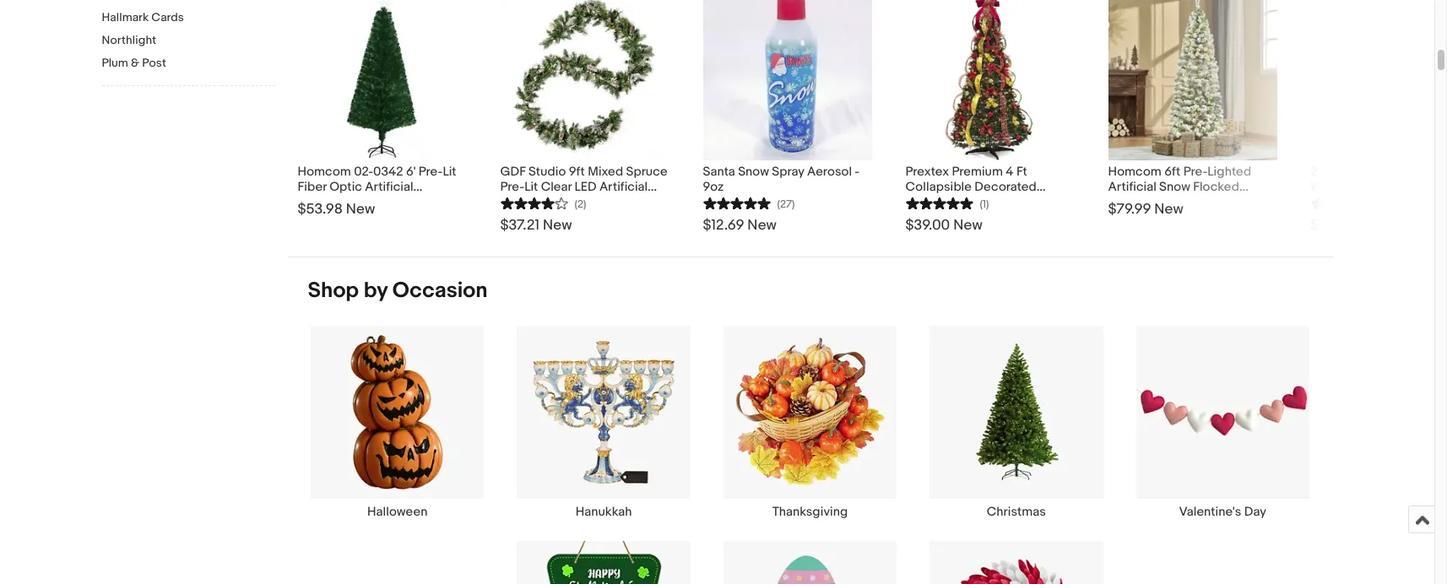 Task type: vqa. For each thing, say whether or not it's contained in the screenshot.
Valentine's Day
yes



Task type: locate. For each thing, give the bounding box(es) containing it.
lit
[[443, 164, 457, 180], [525, 179, 538, 195]]

new down (2) link
[[543, 217, 572, 234]]

- left green
[[388, 194, 393, 210]]

new right $79.99
[[1155, 201, 1184, 218]]

new down (1)
[[954, 217, 983, 234]]

lit inside homcom 02-0342 6' pre-lit fiber optic artificial christmas tree - green
[[443, 164, 457, 180]]

gdf studio 9ft mixed spruce pre-lit clear led artificial christmas garland link
[[501, 160, 669, 210]]

garland
[[563, 194, 608, 210]]

2 ft pvc christmas tree link
[[1311, 160, 1448, 195]]

artificial
[[365, 179, 414, 195], [600, 179, 648, 195]]

pre- right the 6'
[[419, 164, 443, 180]]

- right aerosol
[[855, 164, 860, 180]]

(1)
[[980, 197, 990, 211]]

0 vertical spatial tree
[[1428, 164, 1448, 180]]

0 horizontal spatial lit
[[443, 164, 457, 180]]

homcom 02-0342 6' pre-lit fiber optic artificial christmas tree - green link
[[298, 160, 467, 210]]

green
[[396, 194, 432, 210]]

1 horizontal spatial artificial
[[600, 179, 648, 195]]

2 ft pvc christmas tree - white image
[[1311, 0, 1448, 160]]

0 vertical spatial -
[[855, 164, 860, 180]]

christmas link
[[914, 325, 1120, 520]]

1 vertical spatial tree
[[360, 194, 385, 210]]

pre- left studio
[[501, 179, 525, 195]]

hallmark cards northlight plum & post
[[102, 10, 184, 70]]

0 horizontal spatial -
[[388, 194, 393, 210]]

02-
[[354, 164, 373, 180]]

1 horizontal spatial pre-
[[501, 179, 525, 195]]

plum
[[102, 56, 128, 70]]

valentine's day
[[1180, 504, 1267, 520]]

2 artificial from the left
[[600, 179, 648, 195]]

lit right the 6'
[[443, 164, 457, 180]]

new for $53.98 new
[[346, 201, 375, 218]]

day
[[1245, 504, 1267, 520]]

new for $12.69 new
[[748, 217, 777, 234]]

1 vertical spatial -
[[388, 194, 393, 210]]

gdf
[[501, 164, 526, 180]]

-
[[855, 164, 860, 180], [388, 194, 393, 210]]

1 horizontal spatial lit
[[525, 179, 538, 195]]

tree inside homcom 02-0342 6' pre-lit fiber optic artificial christmas tree - green
[[360, 194, 385, 210]]

tree
[[1428, 164, 1448, 180], [360, 194, 385, 210]]

$79.99 new
[[1109, 201, 1184, 218]]

halloween link
[[294, 325, 501, 520]]

lit left clear
[[525, 179, 538, 195]]

aerosol
[[808, 164, 852, 180]]

by
[[364, 278, 388, 304]]

0 horizontal spatial artificial
[[365, 179, 414, 195]]

new down 4.1 out of 5 stars "image"
[[1357, 217, 1386, 234]]

studio
[[529, 164, 566, 180]]

0 horizontal spatial tree
[[360, 194, 385, 210]]

new down optic
[[346, 201, 375, 218]]

&
[[131, 56, 140, 70]]

occasion
[[393, 278, 488, 304]]

new for $39.00 new
[[954, 217, 983, 234]]

hallmark
[[102, 10, 149, 24]]

4.8 out of 5 stars image
[[703, 195, 771, 211]]

gdf studio 9ft mixed spruce pre-lit clear led artificial christmas garland image
[[501, 0, 669, 160]]

1 horizontal spatial -
[[855, 164, 860, 180]]

1 horizontal spatial tree
[[1428, 164, 1448, 180]]

snow
[[738, 164, 770, 180]]

spray
[[772, 164, 805, 180]]

new down (27) link
[[748, 217, 777, 234]]

5 out of 5 stars image
[[906, 195, 974, 211]]

2
[[1311, 164, 1319, 180]]

prextex premium 4 ft collapsible decorated christmas tree w/ lights pop-up image
[[914, 0, 1067, 160]]

pre-
[[419, 164, 443, 180], [501, 179, 525, 195]]

cards
[[151, 10, 184, 24]]

spruce
[[626, 164, 668, 180]]

$13.50
[[1311, 217, 1354, 234]]

christmas
[[1366, 164, 1425, 180], [298, 194, 357, 210], [501, 194, 560, 210], [987, 504, 1047, 520]]

halloween
[[367, 504, 428, 520]]

1 artificial from the left
[[365, 179, 414, 195]]

pvc
[[1337, 164, 1363, 180]]

- inside homcom 02-0342 6' pre-lit fiber optic artificial christmas tree - green
[[388, 194, 393, 210]]

0 horizontal spatial pre-
[[419, 164, 443, 180]]

$39.00 new
[[906, 217, 983, 234]]

(27)
[[778, 197, 795, 211]]

new
[[346, 201, 375, 218], [1155, 201, 1184, 218], [543, 217, 572, 234], [748, 217, 777, 234], [954, 217, 983, 234], [1357, 217, 1386, 234]]



Task type: describe. For each thing, give the bounding box(es) containing it.
(1) link
[[906, 195, 990, 211]]

new for $37.21 new
[[543, 217, 572, 234]]

2 ft pvc christmas tree
[[1311, 164, 1448, 195]]

artificial inside homcom 02-0342 6' pre-lit fiber optic artificial christmas tree - green
[[365, 179, 414, 195]]

lit inside gdf studio 9ft mixed spruce pre-lit clear led artificial christmas garland
[[525, 179, 538, 195]]

artificial inside gdf studio 9ft mixed spruce pre-lit clear led artificial christmas garland
[[600, 179, 648, 195]]

santa snow spray aerosol - 9oz
[[703, 164, 860, 195]]

christmas inside gdf studio 9ft mixed spruce pre-lit clear led artificial christmas garland
[[501, 194, 560, 210]]

mixed
[[588, 164, 624, 180]]

(2) link
[[501, 195, 587, 211]]

northlight
[[102, 33, 156, 47]]

6'
[[406, 164, 416, 180]]

- inside santa snow spray aerosol - 9oz
[[855, 164, 860, 180]]

homcom 02-0342 6' pre-lit fiber optic artificial christmas tree - green image
[[298, 0, 467, 160]]

new for $79.99 new
[[1155, 201, 1184, 218]]

$53.98
[[298, 201, 343, 218]]

valentine's
[[1180, 504, 1242, 520]]

fiber
[[298, 179, 327, 195]]

plum & post link
[[102, 56, 275, 72]]

$13.50 new
[[1311, 217, 1386, 234]]

$37.21
[[501, 217, 540, 234]]

thanksgiving
[[773, 504, 848, 520]]

(27) link
[[703, 195, 795, 211]]

0342
[[373, 164, 403, 180]]

northlight link
[[102, 33, 275, 49]]

$12.69
[[703, 217, 745, 234]]

santa snow spray aerosol - 9oz image
[[703, 0, 872, 160]]

homcom
[[298, 164, 351, 180]]

valentine's day link
[[1120, 325, 1327, 520]]

$53.98 new
[[298, 201, 375, 218]]

$37.21 new
[[501, 217, 572, 234]]

shop
[[308, 278, 359, 304]]

9oz
[[703, 179, 724, 195]]

$12.69 new
[[703, 217, 777, 234]]

christmas inside homcom 02-0342 6' pre-lit fiber optic artificial christmas tree - green
[[298, 194, 357, 210]]

santa snow spray aerosol - 9oz link
[[703, 160, 872, 195]]

hallmark cards link
[[102, 10, 275, 26]]

hanukkah link
[[501, 325, 707, 520]]

thanksgiving link
[[707, 325, 914, 520]]

4 out of 5 stars image
[[501, 195, 568, 211]]

christmas inside 2 ft pvc christmas tree
[[1366, 164, 1425, 180]]

optic
[[330, 179, 362, 195]]

clear
[[541, 179, 572, 195]]

new for $13.50 new
[[1357, 217, 1386, 234]]

$39.00
[[906, 217, 951, 234]]

post
[[142, 56, 166, 70]]

shop by occasion
[[308, 278, 488, 304]]

(2)
[[575, 197, 587, 211]]

hanukkah
[[576, 504, 632, 520]]

$79.99
[[1109, 201, 1152, 218]]

homcom 02-0342 6' pre-lit fiber optic artificial christmas tree - green
[[298, 164, 457, 210]]

santa
[[703, 164, 736, 180]]

gdf studio 9ft mixed spruce pre-lit clear led artificial christmas garland
[[501, 164, 668, 210]]

homcom 6ft pre-lighted artificial snow flocked christmas tree with warm white led lights - green/white image
[[1109, 0, 1278, 160]]

9ft
[[569, 164, 585, 180]]

pre- inside gdf studio 9ft mixed spruce pre-lit clear led artificial christmas garland
[[501, 179, 525, 195]]

ft
[[1321, 164, 1335, 180]]

pre- inside homcom 02-0342 6' pre-lit fiber optic artificial christmas tree - green
[[419, 164, 443, 180]]

4.1 out of 5 stars image
[[1311, 195, 1379, 211]]

led
[[575, 179, 597, 195]]

tree inside 2 ft pvc christmas tree
[[1428, 164, 1448, 180]]



